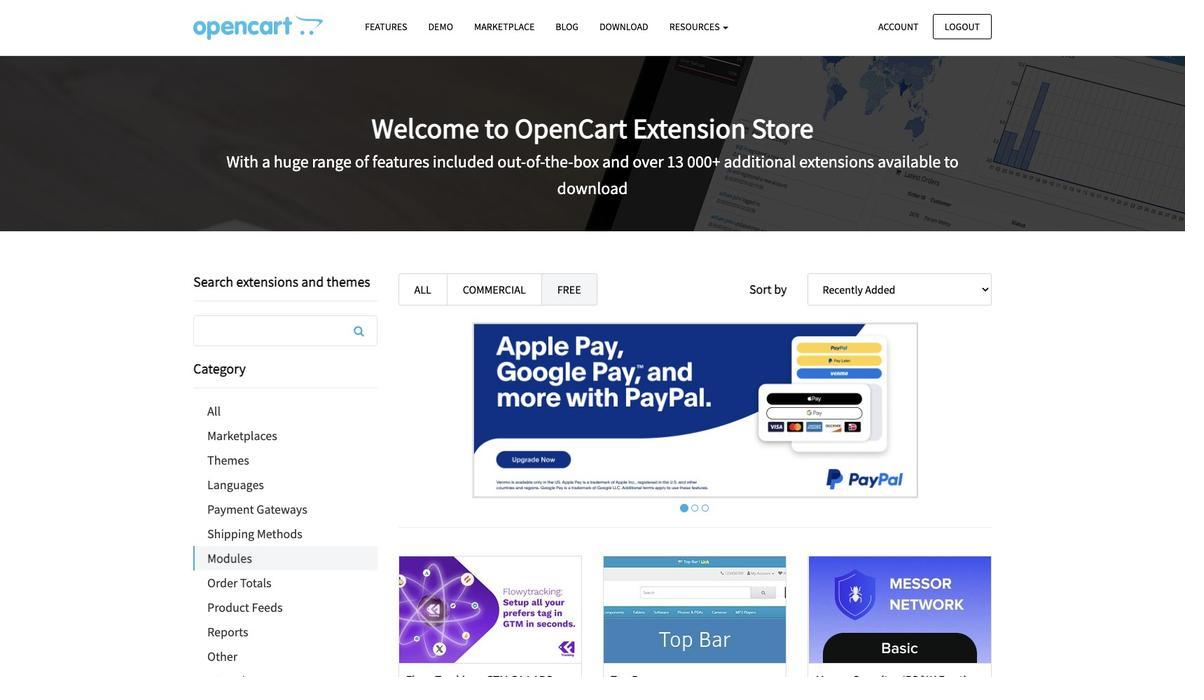 Task type: locate. For each thing, give the bounding box(es) containing it.
other extensions image
[[193, 15, 323, 40]]

order totals
[[207, 575, 272, 591]]

download
[[558, 177, 628, 199]]

000+
[[688, 150, 721, 172]]

1 vertical spatial all link
[[193, 399, 377, 423]]

1 horizontal spatial extensions
[[800, 150, 875, 172]]

extensions inside welcome to opencart extension store with a huge range of features included out-of-the-box and over 13 000+ additional extensions available to download
[[800, 150, 875, 172]]

feeds
[[252, 599, 283, 615]]

extensions down 'store'
[[800, 150, 875, 172]]

blog
[[556, 20, 579, 33]]

1 vertical spatial all
[[207, 403, 221, 419]]

payment gateways
[[207, 501, 308, 517]]

sort
[[750, 281, 772, 297]]

1 vertical spatial extensions
[[236, 273, 299, 290]]

0 horizontal spatial all
[[207, 403, 221, 419]]

search extensions and themes
[[193, 273, 371, 290]]

order totals link
[[193, 571, 377, 595]]

gateways
[[257, 501, 308, 517]]

logout link
[[933, 14, 993, 39]]

the-
[[545, 150, 574, 172]]

0 horizontal spatial and
[[302, 273, 324, 290]]

opencart
[[515, 111, 628, 146]]

0 vertical spatial and
[[603, 150, 630, 172]]

0 horizontal spatial to
[[485, 111, 509, 146]]

shipping methods link
[[193, 521, 377, 546]]

extensions
[[800, 150, 875, 172], [236, 273, 299, 290]]

0 horizontal spatial all link
[[193, 399, 377, 423]]

1 horizontal spatial all link
[[398, 273, 448, 306]]

1 horizontal spatial and
[[603, 150, 630, 172]]

other link
[[193, 644, 377, 669]]

totals
[[240, 575, 272, 591]]

product
[[207, 599, 249, 615]]

free
[[558, 282, 581, 296]]

account link
[[867, 14, 931, 39]]

themes
[[207, 452, 249, 468]]

marketplace
[[475, 20, 535, 33]]

to right available in the right top of the page
[[945, 150, 959, 172]]

welcome to opencart extension store with a huge range of features included out-of-the-box and over 13 000+ additional extensions available to download
[[227, 111, 959, 199]]

to
[[485, 111, 509, 146], [945, 150, 959, 172]]

commercial link
[[447, 273, 542, 306]]

all
[[415, 282, 432, 296], [207, 403, 221, 419]]

blog link
[[546, 15, 589, 39]]

by
[[775, 281, 787, 297]]

and right box
[[603, 150, 630, 172]]

a
[[262, 150, 271, 172]]

resources link
[[659, 15, 740, 39]]

languages link
[[193, 472, 377, 497]]

to up out-
[[485, 111, 509, 146]]

1 horizontal spatial all
[[415, 282, 432, 296]]

and
[[603, 150, 630, 172], [302, 273, 324, 290]]

sort by
[[750, 281, 787, 297]]

range
[[312, 150, 352, 172]]

free link
[[542, 273, 598, 306]]

features
[[373, 150, 430, 172]]

1 vertical spatial and
[[302, 273, 324, 290]]

extension
[[633, 111, 747, 146]]

logout
[[945, 20, 981, 33]]

of
[[355, 150, 369, 172]]

extensions right search
[[236, 273, 299, 290]]

0 vertical spatial all link
[[398, 273, 448, 306]]

additional
[[724, 150, 797, 172]]

product feeds
[[207, 599, 283, 615]]

welcome
[[372, 111, 479, 146]]

top bar image
[[604, 556, 787, 663]]

store
[[752, 111, 814, 146]]

languages
[[207, 477, 264, 493]]

features link
[[355, 15, 418, 39]]

and left themes
[[302, 273, 324, 290]]

marketplaces
[[207, 428, 277, 444]]

all link
[[398, 273, 448, 306], [193, 399, 377, 423]]

reports link
[[193, 620, 377, 644]]

0 vertical spatial all
[[415, 282, 432, 296]]

order
[[207, 575, 238, 591]]

shipping
[[207, 526, 255, 542]]

0 vertical spatial extensions
[[800, 150, 875, 172]]

None text field
[[194, 316, 377, 346]]

1 horizontal spatial to
[[945, 150, 959, 172]]

0 vertical spatial to
[[485, 111, 509, 146]]



Task type: describe. For each thing, give the bounding box(es) containing it.
demo link
[[418, 15, 464, 39]]

demo
[[429, 20, 453, 33]]

download link
[[589, 15, 659, 39]]

marketplaces link
[[193, 423, 377, 448]]

included
[[433, 150, 494, 172]]

and inside welcome to opencart extension store with a huge range of features included out-of-the-box and over 13 000+ additional extensions available to download
[[603, 150, 630, 172]]

modules link
[[195, 546, 377, 571]]

resources
[[670, 20, 722, 33]]

methods
[[257, 526, 303, 542]]

huge
[[274, 150, 309, 172]]

out-
[[498, 150, 527, 172]]

reports
[[207, 624, 248, 640]]

payment
[[207, 501, 254, 517]]

features
[[365, 20, 408, 33]]

over
[[633, 150, 664, 172]]

flowytracking - gtm ga4 ads conversion pixel fac.. image
[[399, 556, 582, 663]]

download
[[600, 20, 649, 33]]

paypal payment gateway image
[[472, 322, 919, 498]]

commercial
[[463, 282, 526, 296]]

category
[[193, 360, 246, 377]]

with
[[227, 150, 259, 172]]

all for commercial
[[415, 282, 432, 296]]

shipping methods
[[207, 526, 303, 542]]

account
[[879, 20, 919, 33]]

all link for marketplaces
[[193, 399, 377, 423]]

of-
[[527, 150, 545, 172]]

themes link
[[193, 448, 377, 472]]

search image
[[354, 325, 364, 336]]

available
[[878, 150, 942, 172]]

payment gateways link
[[193, 497, 377, 521]]

marketplace link
[[464, 15, 546, 39]]

themes
[[327, 273, 371, 290]]

modules
[[207, 550, 252, 566]]

all link for commercial
[[398, 273, 448, 306]]

0 horizontal spatial extensions
[[236, 273, 299, 290]]

1 vertical spatial to
[[945, 150, 959, 172]]

13
[[668, 150, 684, 172]]

messor security - ips/waf anti ddos/bot and more image
[[809, 556, 992, 663]]

box
[[574, 150, 599, 172]]

product feeds link
[[193, 595, 377, 620]]

all for marketplaces
[[207, 403, 221, 419]]

search
[[193, 273, 234, 290]]

other
[[207, 648, 238, 664]]



Task type: vqa. For each thing, say whether or not it's contained in the screenshot.
huge
yes



